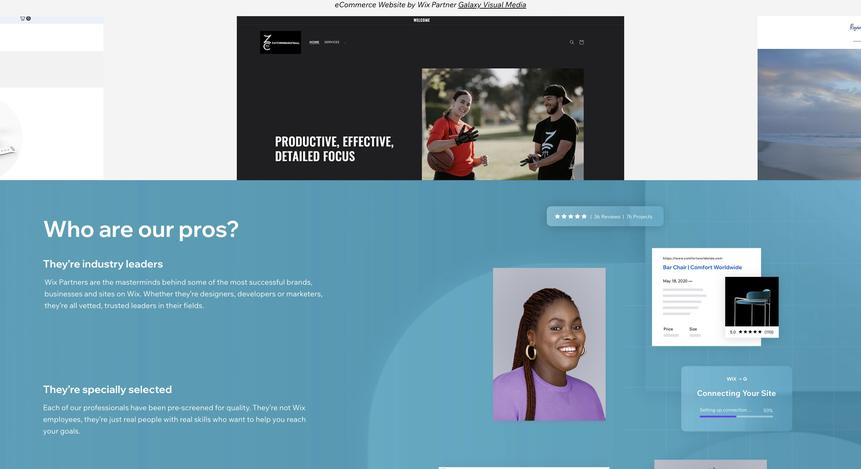 Task type: locate. For each thing, give the bounding box(es) containing it.
most
[[230, 277, 248, 286]]

help
[[256, 415, 271, 424]]

0 horizontal spatial wix
[[44, 277, 57, 286]]

0 vertical spatial are
[[99, 215, 134, 243]]

not
[[280, 403, 291, 412]]

reach
[[287, 415, 306, 424]]

1 vertical spatial are
[[90, 277, 101, 286]]

each
[[43, 403, 60, 412]]

to
[[247, 415, 254, 424]]

of inside "wix partners are the masterminds behind some of the most successful brands, businesses and sites on wix. whether they're designers, developers or marketers, they're all vetted, trusted leaders in their fields."
[[208, 277, 215, 286]]

0 horizontal spatial real
[[124, 415, 136, 424]]

0 vertical spatial leaders
[[126, 257, 163, 270]]

0 vertical spatial our
[[138, 215, 174, 243]]

1 vertical spatial wix
[[293, 403, 305, 412]]

1 vertical spatial they're
[[43, 383, 80, 396]]

real right just
[[124, 415, 136, 424]]

1 horizontal spatial wix
[[293, 403, 305, 412]]

whether
[[143, 289, 173, 298]]

0 horizontal spatial the
[[102, 277, 114, 286]]

businesses
[[44, 289, 83, 298]]

1 vertical spatial of
[[62, 403, 68, 412]]

are inside "wix partners are the masterminds behind some of the most successful brands, businesses and sites on wix. whether they're designers, developers or marketers, they're all vetted, trusted leaders in their fields."
[[90, 277, 101, 286]]

selected
[[128, 383, 172, 396]]

they're
[[175, 289, 199, 298], [44, 301, 68, 310], [84, 415, 108, 424]]

0 horizontal spatial our
[[70, 403, 82, 412]]

they're up each
[[43, 383, 80, 396]]

real
[[124, 415, 136, 424], [180, 415, 193, 424]]

they're
[[43, 257, 80, 270], [43, 383, 80, 396], [253, 403, 278, 412]]

1 horizontal spatial the
[[217, 277, 228, 286]]

are
[[99, 215, 134, 243], [90, 277, 101, 286]]

real right "with"
[[180, 415, 193, 424]]

1 horizontal spatial real
[[180, 415, 193, 424]]

have
[[131, 403, 147, 412]]

wix
[[44, 277, 57, 286], [293, 403, 305, 412]]

just
[[109, 415, 122, 424]]

wix up businesses
[[44, 277, 57, 286]]

wix.
[[127, 289, 142, 298]]

of up employees,
[[62, 403, 68, 412]]

1 horizontal spatial of
[[208, 277, 215, 286]]

for
[[215, 403, 225, 412]]

they're down businesses
[[44, 301, 68, 310]]

1 horizontal spatial they're
[[84, 415, 108, 424]]

0 horizontal spatial of
[[62, 403, 68, 412]]

fields.
[[184, 301, 204, 310]]

designers,
[[200, 289, 236, 298]]

2 vertical spatial they're
[[253, 403, 278, 412]]

they're up help
[[253, 403, 278, 412]]

leaders down wix.
[[131, 301, 157, 310]]

employees,
[[43, 415, 83, 424]]

0 horizontal spatial they're
[[44, 301, 68, 310]]

our
[[138, 215, 174, 243], [70, 403, 82, 412]]

been
[[149, 403, 166, 412]]

of up designers,
[[208, 277, 215, 286]]

our inside each of our professionals have been pre-screened for quality. they're not wix employees, they're just real people with real skills who want to help you reach your goals.
[[70, 403, 82, 412]]

who
[[43, 215, 95, 243]]

leaders
[[126, 257, 163, 270], [131, 301, 157, 310]]

they're up fields.
[[175, 289, 199, 298]]

trusted
[[104, 301, 130, 310]]

the
[[102, 277, 114, 286], [217, 277, 228, 286]]

in
[[158, 301, 164, 310]]

1 vertical spatial our
[[70, 403, 82, 412]]

wix up reach
[[293, 403, 305, 412]]

1 vertical spatial leaders
[[131, 301, 157, 310]]

they're inside each of our professionals have been pre-screened for quality. they're not wix employees, they're just real people with real skills who want to help you reach your goals.
[[253, 403, 278, 412]]

they're down professionals
[[84, 415, 108, 424]]

they're for they're industry leaders
[[43, 257, 80, 270]]

leaders up masterminds
[[126, 257, 163, 270]]

of
[[208, 277, 215, 286], [62, 403, 68, 412]]

0 vertical spatial of
[[208, 277, 215, 286]]

2 vertical spatial they're
[[84, 415, 108, 424]]

specially
[[82, 383, 126, 396]]

0 vertical spatial wix
[[44, 277, 57, 286]]

2 horizontal spatial they're
[[175, 289, 199, 298]]

all
[[70, 301, 77, 310]]

they're up partners
[[43, 257, 80, 270]]

1 real from the left
[[124, 415, 136, 424]]

your
[[43, 426, 58, 436]]

the up sites
[[102, 277, 114, 286]]

1 horizontal spatial our
[[138, 215, 174, 243]]

0 vertical spatial they're
[[43, 257, 80, 270]]

the up designers,
[[217, 277, 228, 286]]

people
[[138, 415, 162, 424]]



Task type: vqa. For each thing, say whether or not it's contained in the screenshot.
designers,
yes



Task type: describe. For each thing, give the bounding box(es) containing it.
wix inside "wix partners are the masterminds behind some of the most successful brands, businesses and sites on wix. whether they're designers, developers or marketers, they're all vetted, trusted leaders in their fields."
[[44, 277, 57, 286]]

they're industry leaders
[[43, 257, 163, 270]]

you
[[273, 415, 285, 424]]

successful
[[249, 277, 285, 286]]

1 the from the left
[[102, 277, 114, 286]]

our for of
[[70, 403, 82, 412]]

and
[[84, 289, 97, 298]]

behind
[[162, 277, 186, 286]]

1 vertical spatial they're
[[44, 301, 68, 310]]

who
[[213, 415, 227, 424]]

2 real from the left
[[180, 415, 193, 424]]

brands,
[[287, 277, 313, 286]]

leaders inside "wix partners are the masterminds behind some of the most successful brands, businesses and sites on wix. whether they're designers, developers or marketers, they're all vetted, trusted leaders in their fields."
[[131, 301, 157, 310]]

or
[[278, 289, 285, 298]]

with
[[164, 415, 178, 424]]

who are our pros?
[[43, 215, 239, 243]]

of inside each of our professionals have been pre-screened for quality. they're not wix employees, they're just real people with real skills who want to help you reach your goals.
[[62, 403, 68, 412]]

developers
[[238, 289, 276, 298]]

their
[[166, 301, 182, 310]]

professionals
[[83, 403, 129, 412]]

quality.
[[227, 403, 251, 412]]

2 the from the left
[[217, 277, 228, 286]]

they're specially selected
[[43, 383, 174, 396]]

pros?
[[179, 215, 239, 243]]

wix partners are the masterminds behind some of the most successful brands, businesses and sites on wix. whether they're designers, developers or marketers, they're all vetted, trusted leaders in their fields.
[[44, 277, 323, 310]]

masterminds
[[115, 277, 160, 286]]

sites
[[99, 289, 115, 298]]

screened
[[182, 403, 214, 412]]

marketers,
[[287, 289, 323, 298]]

each of our professionals have been pre-screened for quality. they're not wix employees, they're just real people with real skills who want to help you reach your goals.
[[43, 403, 306, 436]]

shape background. image
[[0, 180, 862, 469]]

pre-
[[168, 403, 182, 412]]

they're inside each of our professionals have been pre-screened for quality. they're not wix employees, they're just real people with real skills who want to help you reach your goals.
[[84, 415, 108, 424]]

industry
[[82, 257, 124, 270]]

0 vertical spatial they're
[[175, 289, 199, 298]]

on
[[117, 289, 125, 298]]

wix inside each of our professionals have been pre-screened for quality. they're not wix employees, they're just real people with real skills who want to help you reach your goals.
[[293, 403, 305, 412]]

they're for they're specially selected
[[43, 383, 80, 396]]

our for are
[[138, 215, 174, 243]]

goals.
[[60, 426, 80, 436]]

want
[[229, 415, 246, 424]]

partners
[[59, 277, 88, 286]]

skills
[[194, 415, 211, 424]]

vetted,
[[79, 301, 103, 310]]

some
[[188, 277, 207, 286]]



